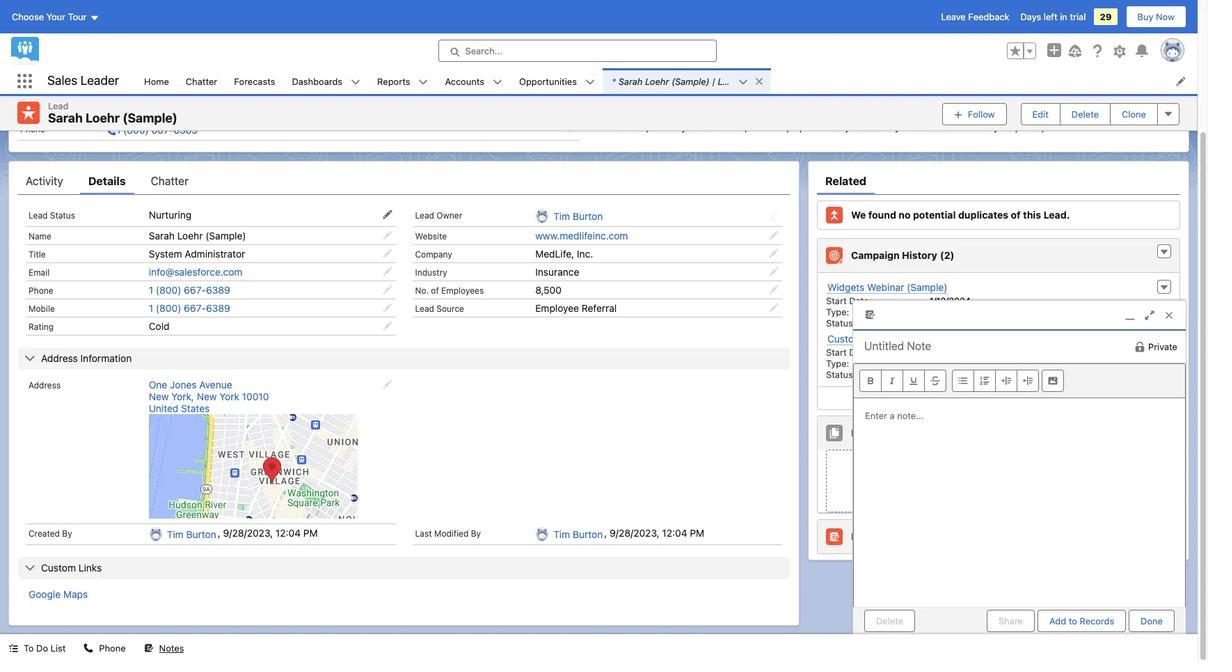 Task type: vqa. For each thing, say whether or not it's contained in the screenshot.
Reminder
no



Task type: describe. For each thing, give the bounding box(es) containing it.
6389 for 8,500
[[206, 284, 230, 296]]

pm for created by
[[303, 527, 318, 539]]

title for email
[[20, 82, 37, 93]]

accounts
[[445, 76, 485, 87]]

lead status
[[29, 210, 75, 221]]

related link
[[826, 167, 867, 195]]

conference
[[874, 333, 926, 345]]

make
[[613, 122, 636, 133]]

2 vertical spatial loehr
[[177, 230, 203, 242]]

view all
[[982, 393, 1016, 404]]

9/28/2023, for last modified by
[[610, 527, 660, 539]]

notes inside 'link'
[[851, 531, 880, 543]]

dashboards
[[292, 76, 343, 87]]

tour
[[68, 11, 87, 22]]

to do list button
[[0, 634, 74, 662]]

responded
[[930, 318, 978, 329]]

2 your from the left
[[994, 122, 1013, 133]]

add to records
[[1050, 615, 1115, 626]]

edit lead source image
[[769, 303, 779, 313]]

date: for widgets
[[849, 295, 872, 306]]

667- for employee referral
[[184, 302, 206, 314]]

address information
[[41, 352, 132, 364]]

avenue
[[199, 379, 232, 391]]

choose your tour button
[[11, 6, 100, 28]]

mobile
[[29, 304, 55, 314]]

employee referral
[[536, 302, 617, 314]]

your
[[46, 11, 65, 22]]

0 vertical spatial info@salesforce.com link
[[107, 103, 200, 115]]

no.
[[415, 286, 429, 296]]

name
[[29, 231, 51, 242]]

industry
[[415, 267, 448, 278]]

Compose text text field
[[854, 398, 1186, 607]]

related tab panel
[[817, 195, 1181, 554]]

1 vertical spatial delete button
[[865, 610, 916, 632]]

administrator for company
[[185, 248, 245, 260]]

(2)
[[940, 250, 955, 261]]

a for make
[[639, 122, 644, 133]]

text default image inside custom links dropdown button
[[24, 563, 36, 574]]

choose your tour
[[12, 11, 87, 22]]

start date: for widgets
[[826, 295, 872, 306]]

email down the name on the top left
[[29, 267, 50, 278]]

widgets
[[828, 281, 865, 293]]

12:04 for created by
[[276, 527, 301, 539]]

1 horizontal spatial sarah
[[149, 230, 175, 242]]

follow
[[968, 108, 995, 120]]

opportunities
[[519, 76, 577, 87]]

667- for 8,500
[[184, 284, 206, 296]]

1 vertical spatial status
[[50, 210, 75, 221]]

york,
[[171, 391, 194, 403]]

(800) for employee referral
[[156, 302, 181, 314]]

customer
[[828, 333, 872, 345]]

united
[[149, 403, 178, 414]]

0 vertical spatial (800)
[[123, 124, 149, 136]]

add to records button
[[1038, 610, 1127, 632]]

burton for created by
[[186, 529, 216, 540]]

sarah for sarah loehr (sample) | lead
[[619, 76, 643, 87]]

how
[[805, 122, 824, 133]]

email down -
[[930, 358, 952, 369]]

to do list
[[24, 643, 66, 654]]

left
[[1044, 11, 1058, 22]]

0 vertical spatial 1 (800) 667-6389 link
[[107, 124, 198, 136]]

days left in trial
[[1021, 11, 1086, 22]]

lead for source
[[415, 304, 434, 314]]

text default image inside related tab panel
[[1160, 247, 1170, 257]]

custom
[[41, 562, 76, 574]]

one jones avenue new york, new york 10010 united states
[[149, 379, 269, 414]]

1 (800) 667-6389 link for 8,500
[[149, 284, 230, 296]]

edit rating image
[[383, 321, 392, 331]]

address for address information
[[41, 352, 78, 364]]

burton for last modified by
[[573, 529, 603, 540]]

lead image
[[17, 102, 40, 124]]

0 vertical spatial for
[[644, 55, 658, 67]]

phone for topmost 1 (800) 667-6389 link
[[20, 124, 45, 134]]

tab list containing activity
[[17, 167, 791, 195]]

list containing home
[[136, 68, 1198, 94]]

nurturing
[[149, 209, 192, 221]]

google maps link
[[29, 588, 88, 600]]

pitch?)
[[1016, 122, 1045, 133]]

email up 1/26/2024
[[936, 333, 960, 345]]

for for contact
[[691, 94, 703, 105]]

loehr for sarah loehr (sample)
[[86, 111, 120, 125]]

29
[[1100, 11, 1112, 22]]

york
[[219, 391, 239, 403]]

system for company
[[149, 248, 182, 260]]

text default image inside accounts list item
[[493, 77, 503, 87]]

Untitled Note text field
[[854, 330, 998, 361]]

forecasts
[[234, 76, 275, 87]]

0 vertical spatial info@salesforce.com
[[107, 103, 200, 115]]

type: for widgets webinar (sample)
[[826, 306, 850, 318]]

lead for sarah
[[48, 100, 68, 111]]

states
[[181, 403, 210, 414]]

make a plan for your outreach (for example, how many times will you reach out? what's your pitch?)
[[613, 122, 1045, 133]]

edit mobile image
[[383, 303, 392, 313]]

feedback
[[969, 11, 1010, 22]]

path options list box
[[48, 28, 1019, 50]]

many
[[827, 122, 850, 133]]

delete status
[[865, 610, 987, 632]]

tim burton for lead owner
[[554, 210, 603, 222]]

this
[[1023, 209, 1042, 221]]

1 for employee referral
[[149, 302, 153, 314]]

sales
[[47, 73, 77, 88]]

edit phone image
[[383, 285, 392, 295]]

customer conference - email invite (sample)
[[828, 333, 1030, 345]]

notes button
[[135, 634, 192, 662]]

1 vertical spatial of
[[431, 286, 439, 296]]

private
[[1149, 341, 1178, 352]]

employee
[[536, 302, 579, 314]]

edit company image
[[769, 249, 779, 258]]

status: for widgets webinar (sample)
[[826, 318, 856, 329]]

6389 for employee referral
[[206, 302, 230, 314]]

campaign history (2)
[[851, 250, 955, 261]]

text default image inside address information 'dropdown button'
[[24, 353, 36, 364]]

lead
[[722, 94, 740, 105]]

(800) for 8,500
[[156, 284, 181, 296]]

1 vertical spatial info@salesforce.com link
[[149, 266, 243, 278]]

12:04 for last modified by
[[662, 527, 688, 539]]

address information button
[[18, 348, 790, 370]]

google
[[29, 588, 61, 600]]

view all link
[[818, 387, 1180, 409]]

1 vertical spatial chatter link
[[151, 167, 189, 195]]

referral
[[582, 302, 617, 314]]

add
[[1050, 615, 1067, 626]]

one
[[149, 379, 167, 391]]

files link
[[851, 427, 894, 439]]

reports link
[[369, 68, 419, 94]]

start for customer conference - email invite (sample)
[[826, 347, 847, 358]]

edit link
[[571, 56, 588, 67]]

to
[[1069, 615, 1078, 626]]

owner
[[437, 210, 462, 221]]

contact
[[656, 94, 688, 105]]

for for plan
[[667, 122, 679, 133]]

phone for 1 (800) 667-6389 link related to 8,500
[[29, 286, 53, 296]]

1 (800) 667-6389 for employee referral
[[149, 302, 230, 314]]

guidance
[[596, 55, 642, 67]]

edit no. of employees image
[[769, 285, 779, 295]]

mark
[[1060, 34, 1081, 45]]

0 vertical spatial 1
[[116, 124, 121, 136]]

created
[[29, 529, 60, 539]]

1 vertical spatial info@salesforce.com
[[149, 266, 243, 278]]

, 9/28/2023, 12:04 pm for created by
[[218, 527, 318, 539]]



Task type: locate. For each thing, give the bounding box(es) containing it.
text default image right phone button
[[144, 643, 154, 653]]

start date: down customer
[[826, 347, 872, 358]]

identify a contact for the lead
[[613, 94, 740, 105]]

your down 'follow'
[[994, 122, 1013, 133]]

2 pm from the left
[[690, 527, 705, 539]]

status down buy
[[1130, 34, 1157, 45]]

1 vertical spatial edit
[[1033, 108, 1049, 120]]

1 horizontal spatial notes
[[851, 531, 880, 543]]

status: for customer conference - email invite (sample)
[[826, 369, 856, 380]]

sarah
[[619, 76, 643, 87], [48, 111, 83, 125], [149, 230, 175, 242]]

rating
[[29, 322, 54, 332]]

sarah right * at the right top
[[619, 76, 643, 87]]

lead right |
[[718, 76, 738, 87]]

system administrator for company
[[149, 248, 245, 260]]

sarah right lead image
[[48, 111, 83, 125]]

edit inside button
[[1033, 108, 1049, 120]]

1 horizontal spatial delete button
[[1060, 103, 1111, 125]]

home link
[[136, 68, 177, 94]]

last
[[415, 529, 432, 539]]

0 vertical spatial notes
[[851, 531, 880, 543]]

address down address information
[[29, 380, 61, 391]]

phone up mobile
[[29, 286, 53, 296]]

potential
[[913, 209, 956, 221]]

1 vertical spatial system
[[149, 248, 182, 260]]

1 pm from the left
[[303, 527, 318, 539]]

lead source
[[415, 304, 464, 314]]

1 horizontal spatial edit
[[1033, 108, 1049, 120]]

phone button
[[75, 634, 134, 662]]

1 new from the left
[[149, 391, 169, 403]]

title for company
[[29, 249, 46, 260]]

6389
[[174, 124, 198, 136], [206, 284, 230, 296], [206, 302, 230, 314]]

1 your from the left
[[682, 122, 701, 133]]

email down key
[[20, 103, 41, 114]]

, for created by
[[218, 527, 221, 539]]

10010
[[242, 391, 269, 403]]

outreach
[[703, 122, 741, 133]]

1 vertical spatial title
[[29, 249, 46, 260]]

0 vertical spatial phone
[[20, 124, 45, 134]]

for down leads.
[[691, 94, 703, 105]]

pm for last modified by
[[690, 527, 705, 539]]

now
[[1156, 11, 1175, 22]]

1 vertical spatial delete
[[877, 615, 904, 626]]

address inside address information 'dropdown button'
[[41, 352, 78, 364]]

1 vertical spatial type:
[[826, 358, 850, 369]]

sarah inside lead sarah loehr (sample)
[[48, 111, 83, 125]]

1/26/2024
[[930, 347, 973, 358]]

1 vertical spatial 6389
[[206, 284, 230, 296]]

2 new from the left
[[197, 391, 217, 403]]

chatter link right home
[[177, 68, 226, 94]]

loehr down leader
[[86, 111, 120, 125]]

medlife, inc.
[[536, 248, 593, 260]]

0 horizontal spatial sarah
[[48, 111, 83, 125]]

phone left the notes button
[[99, 643, 126, 654]]

0 vertical spatial loehr
[[645, 76, 669, 87]]

a left 'plan'
[[639, 122, 644, 133]]

text default image inside the notes button
[[144, 643, 154, 653]]

1
[[116, 124, 121, 136], [149, 284, 153, 296], [149, 302, 153, 314]]

text default image inside reports list item
[[419, 77, 428, 87]]

leave feedback link
[[942, 11, 1010, 22]]

title down the name on the top left
[[29, 249, 46, 260]]

info@salesforce.com down 'sarah loehr (sample)'
[[149, 266, 243, 278]]

insurance
[[536, 266, 579, 278]]

1 vertical spatial sarah
[[48, 111, 83, 125]]

edit up opportunities list item
[[571, 57, 588, 67]]

start for widgets webinar (sample)
[[826, 295, 847, 306]]

1 status: from the top
[[826, 318, 856, 329]]

activity
[[26, 175, 63, 187]]

clone
[[1122, 108, 1147, 120]]

phone down lead image
[[20, 124, 45, 134]]

a
[[648, 94, 653, 105], [639, 122, 644, 133]]

loehr down nurturing
[[177, 230, 203, 242]]

date: down customer
[[849, 347, 872, 358]]

0 horizontal spatial for
[[644, 55, 658, 67]]

9/28/2023, for created by
[[223, 527, 273, 539]]

1 vertical spatial notes
[[159, 643, 184, 654]]

2 vertical spatial phone
[[99, 643, 126, 654]]

1 horizontal spatial of
[[1011, 209, 1021, 221]]

0 horizontal spatial by
[[62, 529, 72, 539]]

promising
[[630, 81, 675, 91]]

tim burton for last modified by
[[554, 529, 603, 540]]

a for identify
[[648, 94, 653, 105]]

1 vertical spatial loehr
[[86, 111, 120, 125]]

by
[[62, 529, 72, 539], [471, 529, 481, 539]]

tim for created by
[[167, 529, 184, 540]]

list
[[136, 68, 1198, 94]]

jones
[[170, 379, 197, 391]]

text default image left qualify
[[585, 77, 595, 87]]

0 horizontal spatial 9/28/2023,
[[223, 527, 273, 539]]

info@salesforce.com link down home
[[107, 103, 200, 115]]

leave
[[942, 11, 966, 22]]

1/12/2024
[[930, 295, 971, 306]]

0 horizontal spatial of
[[431, 286, 439, 296]]

1 vertical spatial 1
[[149, 284, 153, 296]]

2 12:04 from the left
[[662, 527, 688, 539]]

1 start from the top
[[826, 295, 847, 306]]

administrator for email
[[142, 82, 203, 94]]

1 vertical spatial phone
[[29, 286, 53, 296]]

1 by from the left
[[62, 529, 72, 539]]

text default image for reports
[[419, 77, 428, 87]]

will
[[879, 122, 893, 133]]

2 , from the left
[[605, 527, 607, 539]]

0 vertical spatial a
[[648, 94, 653, 105]]

1 (800) 667-6389 inside 1 (800) 667-6389 link
[[116, 124, 198, 136]]

2 vertical spatial 6389
[[206, 302, 230, 314]]

0 horizontal spatial pm
[[303, 527, 318, 539]]

text default image inside the dashboards list item
[[351, 77, 361, 87]]

0 horizontal spatial loehr
[[86, 111, 120, 125]]

duplicates
[[959, 209, 1009, 221]]

qualify promising leads.
[[596, 81, 704, 91]]

loehr down guidance for success
[[645, 76, 669, 87]]

maps
[[63, 588, 88, 600]]

info@salesforce.com down home
[[107, 103, 200, 115]]

edit title image
[[383, 249, 392, 258]]

text default image inside the to do list button
[[8, 643, 18, 653]]

|
[[712, 76, 716, 87]]

last modified by
[[415, 529, 481, 539]]

widgets webinar (sample) link
[[828, 281, 948, 294]]

search... button
[[438, 40, 717, 62]]

sarah for sarah loehr (sample)
[[48, 111, 83, 125]]

a down qualify promising leads.
[[648, 94, 653, 105]]

we
[[851, 209, 866, 221]]

0 horizontal spatial edit
[[571, 57, 588, 67]]

lead down no. on the top left of page
[[415, 304, 434, 314]]

1 vertical spatial administrator
[[185, 248, 245, 260]]

leave feedback
[[942, 11, 1010, 22]]

system administrator down 'sarah loehr (sample)'
[[149, 248, 245, 260]]

administrator up lead sarah loehr (sample)
[[142, 82, 203, 94]]

loehr for sarah loehr (sample) | lead
[[645, 76, 669, 87]]

0 horizontal spatial 12:04
[[276, 527, 301, 539]]

0 vertical spatial date:
[[849, 295, 872, 306]]

address down "rating"
[[41, 352, 78, 364]]

in
[[1060, 11, 1068, 22]]

0 horizontal spatial ,
[[218, 527, 221, 539]]

of left this
[[1011, 209, 1021, 221]]

chatter right home
[[186, 76, 217, 87]]

dialog containing private
[[853, 300, 1187, 642]]

system
[[107, 82, 140, 94], [149, 248, 182, 260]]

chatter up nurturing
[[151, 175, 189, 187]]

, for last modified by
[[605, 527, 607, 539]]

chatter link up nurturing
[[151, 167, 189, 195]]

date:
[[849, 295, 872, 306], [849, 347, 872, 358]]

1 horizontal spatial 9/28/2023,
[[610, 527, 660, 539]]

accounts list item
[[437, 68, 511, 94]]

1 vertical spatial start date:
[[826, 347, 872, 358]]

1 horizontal spatial by
[[471, 529, 481, 539]]

0 vertical spatial start
[[826, 295, 847, 306]]

2 type: from the top
[[826, 358, 850, 369]]

follow button
[[943, 103, 1007, 125]]

1 horizontal spatial delete
[[1072, 108, 1099, 120]]

1 12:04 from the left
[[276, 527, 301, 539]]

campaign
[[851, 250, 900, 261]]

buy now button
[[1126, 6, 1187, 28]]

1 horizontal spatial loehr
[[177, 230, 203, 242]]

0 vertical spatial start date:
[[826, 295, 872, 306]]

1 vertical spatial date:
[[849, 347, 872, 358]]

0 vertical spatial title
[[20, 82, 37, 93]]

files
[[851, 427, 874, 439]]

text default image inside dialog
[[1135, 341, 1146, 352]]

system down 'sarah loehr (sample)'
[[149, 248, 182, 260]]

type: down widgets
[[826, 306, 850, 318]]

lead for status
[[29, 210, 48, 221]]

status up the name on the top left
[[50, 210, 75, 221]]

phone inside phone button
[[99, 643, 126, 654]]

1 start date: from the top
[[826, 295, 872, 306]]

1 horizontal spatial status
[[1130, 34, 1157, 45]]

0 horizontal spatial a
[[639, 122, 644, 133]]

custom links
[[41, 562, 102, 574]]

system for email
[[107, 82, 140, 94]]

text default image inside opportunities list item
[[585, 77, 595, 87]]

start down widgets
[[826, 295, 847, 306]]

status:
[[826, 318, 856, 329], [826, 369, 856, 380]]

edit address image
[[383, 380, 392, 389]]

medlife,
[[536, 248, 574, 260]]

2 start date: from the top
[[826, 347, 872, 358]]

2 vertical spatial for
[[667, 122, 679, 133]]

group
[[1007, 42, 1037, 59]]

0 vertical spatial edit
[[571, 57, 588, 67]]

start date: down widgets
[[826, 295, 872, 306]]

2 vertical spatial 667-
[[184, 302, 206, 314]]

edit industry image
[[769, 267, 779, 277]]

accounts link
[[437, 68, 493, 94]]

company
[[415, 249, 452, 260]]

type:
[[826, 306, 850, 318], [826, 358, 850, 369]]

no. of employees
[[415, 286, 484, 296]]

lead.
[[1044, 209, 1070, 221]]

to
[[24, 643, 34, 654]]

1 horizontal spatial new
[[197, 391, 217, 403]]

1 horizontal spatial your
[[994, 122, 1013, 133]]

1 vertical spatial start
[[826, 347, 847, 358]]

lead inside lead sarah loehr (sample)
[[48, 100, 68, 111]]

type: down customer
[[826, 358, 850, 369]]

mark as current status button
[[1036, 28, 1181, 50]]

2 horizontal spatial loehr
[[645, 76, 669, 87]]

, 9/28/2023, 12:04 pm for last modified by
[[605, 527, 705, 539]]

by right "created"
[[62, 529, 72, 539]]

chatter inside tab list
[[151, 175, 189, 187]]

0 vertical spatial chatter link
[[177, 68, 226, 94]]

list item containing *
[[604, 68, 771, 94]]

0 vertical spatial 1 (800) 667-6389
[[116, 124, 198, 136]]

text default image for opportunities
[[585, 77, 595, 87]]

0 horizontal spatial system
[[107, 82, 140, 94]]

system administrator up lead sarah loehr (sample)
[[107, 82, 203, 94]]

trial
[[1070, 11, 1086, 22]]

0 horizontal spatial delete
[[877, 615, 904, 626]]

reports list item
[[369, 68, 437, 94]]

invite
[[963, 333, 987, 345]]

0 horizontal spatial status
[[50, 210, 75, 221]]

2 vertical spatial (800)
[[156, 302, 181, 314]]

dialog
[[853, 300, 1187, 642]]

format text element
[[860, 369, 947, 392]]

2 vertical spatial 1 (800) 667-6389
[[149, 302, 230, 314]]

1 vertical spatial address
[[29, 380, 61, 391]]

2 start from the top
[[826, 347, 847, 358]]

tim burton link for last modified by
[[554, 529, 603, 541]]

2 horizontal spatial for
[[691, 94, 703, 105]]

edit up pitch?)
[[1033, 108, 1049, 120]]

1 vertical spatial 667-
[[184, 284, 206, 296]]

burton for lead owner
[[573, 210, 603, 222]]

0 vertical spatial system administrator
[[107, 82, 203, 94]]

status inside mark as current status button
[[1130, 34, 1157, 45]]

9/28/2023,
[[223, 527, 273, 539], [610, 527, 660, 539]]

lead up website
[[415, 210, 434, 221]]

*
[[612, 76, 616, 87]]

1 vertical spatial chatter
[[151, 175, 189, 187]]

forecasts link
[[226, 68, 284, 94]]

1 vertical spatial 1 (800) 667-6389 link
[[149, 284, 230, 296]]

2 date: from the top
[[849, 347, 872, 358]]

0 vertical spatial 667-
[[151, 124, 174, 136]]

tim burton link for created by
[[167, 529, 216, 541]]

sarah inside list
[[619, 76, 643, 87]]

we found no potential duplicates of this lead.
[[851, 209, 1070, 221]]

tim for last modified by
[[554, 529, 570, 540]]

status: up customer
[[826, 318, 856, 329]]

text default image
[[755, 76, 764, 86], [493, 77, 503, 87], [739, 77, 748, 87], [1160, 247, 1170, 257], [1135, 341, 1146, 352], [24, 353, 36, 364], [24, 563, 36, 574], [8, 643, 18, 653], [84, 643, 94, 653]]

0 vertical spatial delete button
[[1060, 103, 1111, 125]]

(800)
[[123, 124, 149, 136], [156, 284, 181, 296], [156, 302, 181, 314]]

status: down customer
[[826, 369, 856, 380]]

all
[[1005, 393, 1016, 404]]

2 by from the left
[[471, 529, 481, 539]]

1 9/28/2023, from the left
[[223, 527, 273, 539]]

2 9/28/2023, from the left
[[610, 527, 660, 539]]

2 status: from the top
[[826, 369, 856, 380]]

new left york, in the bottom left of the page
[[149, 391, 169, 403]]

1 (800) 667-6389 for 8,500
[[149, 284, 230, 296]]

format body element
[[952, 369, 1039, 392]]

1 horizontal spatial , 9/28/2023, 12:04 pm
[[605, 527, 705, 539]]

identify
[[613, 94, 645, 105]]

2 vertical spatial 1
[[149, 302, 153, 314]]

found
[[869, 209, 897, 221]]

widgets webinar (sample)
[[828, 281, 948, 293]]

1 horizontal spatial 12:04
[[662, 527, 688, 539]]

phone
[[20, 124, 45, 134], [29, 286, 53, 296], [99, 643, 126, 654]]

of inside related tab panel
[[1011, 209, 1021, 221]]

1 vertical spatial system administrator
[[149, 248, 245, 260]]

0 vertical spatial type:
[[826, 306, 850, 318]]

your left outreach
[[682, 122, 701, 133]]

your
[[682, 122, 701, 133], [994, 122, 1013, 133]]

the
[[705, 94, 719, 105]]

do
[[36, 643, 48, 654]]

address for address
[[29, 380, 61, 391]]

of right no. on the top left of page
[[431, 286, 439, 296]]

delete inside status
[[877, 615, 904, 626]]

toolbar
[[854, 364, 1186, 398]]

2 horizontal spatial sarah
[[619, 76, 643, 87]]

(sample) inside lead sarah loehr (sample)
[[123, 111, 178, 125]]

0 horizontal spatial , 9/28/2023, 12:04 pm
[[218, 527, 318, 539]]

tim burton for created by
[[167, 529, 216, 540]]

2 , 9/28/2023, 12:04 pm from the left
[[605, 527, 705, 539]]

2 vertical spatial 1 (800) 667-6389 link
[[149, 302, 230, 314]]

1 date: from the top
[[849, 295, 872, 306]]

0 vertical spatial chatter
[[186, 76, 217, 87]]

tim for lead owner
[[554, 210, 570, 222]]

fields
[[38, 55, 66, 67]]

1 for 8,500
[[149, 284, 153, 296]]

date: for customer
[[849, 347, 872, 358]]

system administrator for email
[[107, 82, 203, 94]]

title up lead image
[[20, 82, 37, 93]]

1 type: from the top
[[826, 306, 850, 318]]

text default image right reports
[[419, 77, 428, 87]]

text default image inside phone button
[[84, 643, 94, 653]]

type: for customer conference - email invite (sample)
[[826, 358, 850, 369]]

text default image
[[351, 77, 361, 87], [419, 77, 428, 87], [585, 77, 595, 87], [144, 643, 154, 653]]

sarah down nurturing
[[149, 230, 175, 242]]

new left york
[[197, 391, 217, 403]]

0 horizontal spatial new
[[149, 391, 169, 403]]

edit lead status image
[[383, 210, 392, 219]]

0 vertical spatial system
[[107, 82, 140, 94]]

records
[[1080, 615, 1115, 626]]

reports
[[377, 76, 410, 87]]

1 , 9/28/2023, 12:04 pm from the left
[[218, 527, 318, 539]]

text default image for dashboards
[[351, 77, 361, 87]]

1 vertical spatial (800)
[[156, 284, 181, 296]]

0 vertical spatial sarah
[[619, 76, 643, 87]]

start down customer
[[826, 347, 847, 358]]

sales leader
[[47, 73, 119, 88]]

info@salesforce.com link down 'sarah loehr (sample)'
[[149, 266, 243, 278]]

tab list
[[17, 167, 791, 195]]

edit email image
[[383, 267, 392, 277]]

buy
[[1138, 11, 1154, 22]]

list item
[[604, 68, 771, 94]]

667- inside 1 (800) 667-6389 link
[[151, 124, 174, 136]]

dashboards list item
[[284, 68, 369, 94]]

opportunities list item
[[511, 68, 604, 94]]

custom links button
[[18, 557, 790, 579]]

what's
[[961, 122, 991, 133]]

0 vertical spatial 6389
[[174, 124, 198, 136]]

for up qualify promising leads.
[[644, 55, 658, 67]]

key
[[17, 55, 35, 67]]

start date: for customer
[[826, 347, 872, 358]]

mark as current status
[[1060, 34, 1157, 45]]

administrator down 'sarah loehr (sample)'
[[185, 248, 245, 260]]

system up lead sarah loehr (sample)
[[107, 82, 140, 94]]

0 vertical spatial delete
[[1072, 108, 1099, 120]]

source
[[437, 304, 464, 314]]

date: down widgets
[[849, 295, 872, 306]]

(for
[[744, 122, 761, 133]]

1 vertical spatial 1 (800) 667-6389
[[149, 284, 230, 296]]

info@salesforce.com
[[107, 103, 200, 115], [149, 266, 243, 278]]

1 , from the left
[[218, 527, 221, 539]]

lead for owner
[[415, 210, 434, 221]]

google maps
[[29, 588, 88, 600]]

1 (800) 667-6389 link for employee referral
[[149, 302, 230, 314]]

1 vertical spatial for
[[691, 94, 703, 105]]

edit website image
[[769, 231, 779, 240]]

tim burton link for lead owner
[[554, 210, 603, 223]]

edit name image
[[383, 231, 392, 240]]

1 vertical spatial a
[[639, 122, 644, 133]]

0 vertical spatial address
[[41, 352, 78, 364]]

1 horizontal spatial system
[[149, 248, 182, 260]]

0 vertical spatial status
[[1130, 34, 1157, 45]]

by right modified on the bottom left
[[471, 529, 481, 539]]

home
[[144, 76, 169, 87]]

notes inside button
[[159, 643, 184, 654]]

search...
[[465, 45, 503, 56]]

for right 'plan'
[[667, 122, 679, 133]]

for
[[644, 55, 658, 67], [691, 94, 703, 105], [667, 122, 679, 133]]

opportunities link
[[511, 68, 585, 94]]

text default image left reports
[[351, 77, 361, 87]]

0 vertical spatial administrator
[[142, 82, 203, 94]]

-
[[929, 333, 934, 345]]

lead down sales
[[48, 100, 68, 111]]

loehr inside lead sarah loehr (sample)
[[86, 111, 120, 125]]

lead up the name on the top left
[[29, 210, 48, 221]]

tim
[[554, 210, 570, 222], [167, 529, 184, 540], [554, 529, 570, 540]]

www.medlifeinc.com
[[536, 230, 628, 242]]

1 horizontal spatial a
[[648, 94, 653, 105]]



